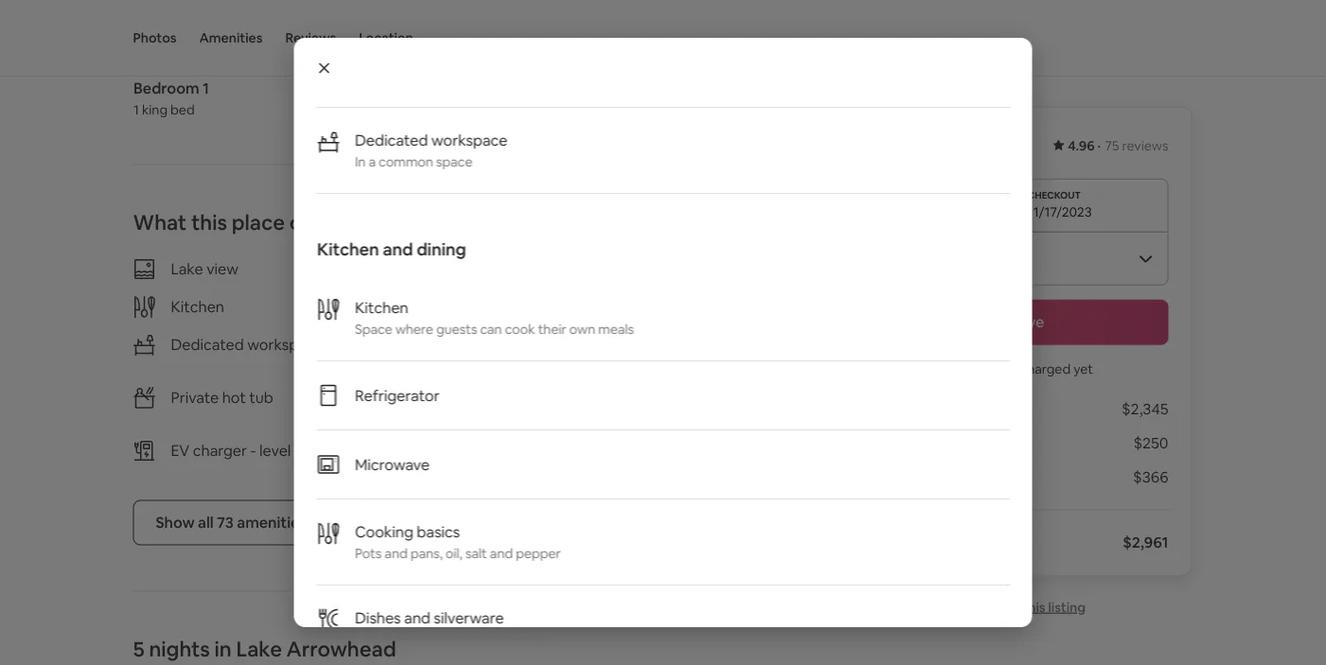 Task type: describe. For each thing, give the bounding box(es) containing it.
kitchen for kitchen and dining
[[317, 239, 379, 261]]

this for report
[[1023, 599, 1046, 616]]

11/17/2023
[[1028, 203, 1092, 220]]

pepper
[[515, 545, 560, 562]]

reviews
[[1122, 137, 1169, 154]]

show all 73 amenities
[[156, 513, 307, 533]]

reserve
[[988, 312, 1045, 332]]

driveway
[[522, 333, 584, 353]]

1 vertical spatial lake
[[236, 636, 282, 663]]

king inside 'button'
[[458, 102, 484, 119]]

5 nights in lake arrowhead
[[133, 636, 396, 663]]

a
[[368, 153, 375, 170]]

cook
[[505, 321, 535, 338]]

report
[[977, 599, 1020, 616]]

and right salt
[[490, 545, 513, 562]]

king inside bedroom 1 1 king bed
[[141, 102, 167, 119]]

basics
[[416, 522, 460, 542]]

dedicated workspace in a common space
[[355, 130, 507, 170]]

refrigerator
[[355, 386, 439, 405]]

kitchen space where guests can cook their own meals
[[355, 298, 634, 338]]

1 inside 'button'
[[450, 102, 455, 119]]

0 horizontal spatial 1
[[133, 102, 139, 119]]

0 horizontal spatial lake
[[171, 260, 203, 279]]

private
[[171, 388, 219, 408]]

-
[[250, 441, 256, 461]]

listing
[[1048, 599, 1086, 616]]

ev charger - level 2, tesla only
[[171, 441, 375, 461]]

dedicated for dedicated workspace
[[171, 335, 244, 355]]

what
[[133, 209, 187, 236]]

you won't be charged yet
[[939, 360, 1093, 377]]

4
[[565, 352, 574, 372]]

ev
[[171, 441, 190, 461]]

pans,
[[410, 545, 442, 562]]

1 horizontal spatial 1
[[202, 79, 209, 98]]

1 king bed
[[450, 102, 511, 119]]

bedroom 1 1 king bed
[[133, 79, 209, 119]]

where
[[395, 321, 433, 338]]

silverware
[[433, 608, 503, 628]]

show
[[156, 513, 195, 533]]

only
[[346, 441, 375, 461]]

oil,
[[445, 545, 462, 562]]

tesla
[[310, 441, 343, 461]]

guests
[[436, 321, 477, 338]]

what this place offers dialog
[[294, 0, 1032, 666]]

photos button
[[133, 0, 177, 76]]

4.96
[[1068, 137, 1095, 154]]

microwave
[[355, 455, 429, 474]]

dishes
[[355, 608, 400, 628]]

charger
[[193, 441, 247, 461]]

11/17/2023 button
[[864, 178, 1169, 231]]

king suite- bedroom #1 image
[[450, 0, 752, 64]]

bed inside 'button'
[[487, 102, 511, 119]]

location
[[359, 29, 413, 46]]

all
[[198, 513, 214, 533]]

arrowhead
[[286, 636, 396, 663]]

workspace for dedicated workspace in a common space
[[431, 130, 507, 150]]

hot
[[222, 388, 246, 408]]

what this place offers
[[133, 209, 347, 236]]

common
[[378, 153, 433, 170]]

75
[[1105, 137, 1119, 154]]

in
[[355, 153, 365, 170]]

meals
[[598, 321, 634, 338]]

1 king bed button
[[450, 0, 752, 119]]

space
[[436, 153, 472, 170]]

bedroom #2- king image
[[133, 0, 435, 64]]

amenities button
[[199, 0, 263, 76]]

reviews button
[[285, 0, 336, 76]]

amenities
[[237, 513, 307, 533]]

2,
[[294, 441, 306, 461]]

spaces
[[577, 352, 626, 372]]

premises
[[488, 352, 551, 372]]

lake view
[[171, 260, 239, 279]]

dining
[[416, 239, 466, 261]]



Task type: vqa. For each thing, say whether or not it's contained in the screenshot.
'Kitchen and dining'
yes



Task type: locate. For each thing, give the bounding box(es) containing it.
king down bedroom
[[141, 102, 167, 119]]

salt
[[465, 545, 487, 562]]

0 horizontal spatial this
[[191, 209, 227, 236]]

1 horizontal spatial workspace
[[431, 130, 507, 150]]

0 vertical spatial lake
[[171, 260, 203, 279]]

can
[[480, 321, 502, 338]]

1 king from the left
[[141, 102, 167, 119]]

and left dining
[[382, 239, 413, 261]]

1 bed from the left
[[170, 102, 194, 119]]

yet
[[1074, 360, 1093, 377]]

dedicated up common
[[355, 130, 428, 150]]

kitchen and dining
[[317, 239, 466, 261]]

parking
[[588, 333, 640, 353]]

king
[[141, 102, 167, 119], [458, 102, 484, 119]]

·
[[1098, 137, 1101, 154]]

bedroom
[[133, 79, 199, 98]]

dishes and silverware
[[355, 608, 503, 628]]

1 vertical spatial workspace
[[247, 335, 323, 355]]

workspace
[[431, 130, 507, 150], [247, 335, 323, 355]]

cooking
[[355, 522, 413, 542]]

dedicated up private
[[171, 335, 244, 355]]

$2,961
[[1123, 533, 1169, 552]]

charged
[[1020, 360, 1071, 377]]

show all 73 amenities button
[[133, 501, 329, 546]]

this left listing
[[1023, 599, 1046, 616]]

2 horizontal spatial 1
[[450, 102, 455, 119]]

be
[[1001, 360, 1017, 377]]

their
[[538, 321, 566, 338]]

level
[[259, 441, 291, 461]]

bed inside bedroom 1 1 king bed
[[170, 102, 194, 119]]

report this listing button
[[946, 599, 1086, 616]]

dedicated inside dedicated workspace in a common space
[[355, 130, 428, 150]]

1 vertical spatial dedicated
[[171, 335, 244, 355]]

won't
[[964, 360, 998, 377]]

kitchen down lake view
[[171, 297, 224, 317]]

free
[[488, 333, 518, 353]]

0 horizontal spatial king
[[141, 102, 167, 119]]

bed down bedroom
[[170, 102, 194, 119]]

1 horizontal spatial lake
[[236, 636, 282, 663]]

1 up dedicated workspace in a common space on the left of page
[[450, 102, 455, 119]]

bed up dedicated workspace in a common space on the left of page
[[487, 102, 511, 119]]

workspace up space
[[431, 130, 507, 150]]

lake right in
[[236, 636, 282, 663]]

kitchen
[[317, 239, 379, 261], [171, 297, 224, 317], [355, 298, 408, 317]]

and right dishes
[[404, 608, 430, 628]]

dedicated for dedicated workspace in a common space
[[355, 130, 428, 150]]

this up lake view
[[191, 209, 227, 236]]

1 down bedroom
[[133, 102, 139, 119]]

workspace up tub
[[247, 335, 323, 355]]

0 horizontal spatial workspace
[[247, 335, 323, 355]]

kitchen inside kitchen space where guests can cook their own meals
[[355, 298, 408, 317]]

workspace for dedicated workspace
[[247, 335, 323, 355]]

view
[[207, 260, 239, 279]]

2 king from the left
[[458, 102, 484, 119]]

workspace inside dedicated workspace in a common space
[[431, 130, 507, 150]]

$366
[[1133, 468, 1169, 487]]

this
[[191, 209, 227, 236], [1023, 599, 1046, 616]]

cooking basics pots and pans, oil, salt and pepper
[[355, 522, 560, 562]]

offers
[[289, 209, 347, 236]]

dedicated
[[355, 130, 428, 150], [171, 335, 244, 355]]

you
[[939, 360, 961, 377]]

$2,345
[[1122, 400, 1169, 419]]

amenities
[[199, 29, 263, 46]]

reserve button
[[864, 300, 1169, 345]]

–
[[554, 352, 562, 372]]

73
[[217, 513, 234, 533]]

kitchen up space
[[355, 298, 408, 317]]

0 vertical spatial this
[[191, 209, 227, 236]]

4.96 · 75 reviews
[[1068, 137, 1169, 154]]

1
[[202, 79, 209, 98], [133, 102, 139, 119], [450, 102, 455, 119]]

0 horizontal spatial dedicated
[[171, 335, 244, 355]]

dedicated workspace
[[171, 335, 323, 355]]

own
[[569, 321, 595, 338]]

on
[[644, 333, 661, 353]]

free driveway parking on premises – 4 spaces
[[488, 333, 661, 372]]

bed
[[170, 102, 194, 119], [487, 102, 511, 119]]

tub
[[249, 388, 273, 408]]

and down cooking
[[384, 545, 407, 562]]

2 bed from the left
[[487, 102, 511, 119]]

photos
[[133, 29, 177, 46]]

kitchen down offers
[[317, 239, 379, 261]]

kitchen for kitchen
[[171, 297, 224, 317]]

this for what
[[191, 209, 227, 236]]

pots
[[355, 545, 381, 562]]

0 vertical spatial dedicated
[[355, 130, 428, 150]]

5
[[133, 636, 145, 663]]

0 vertical spatial workspace
[[431, 130, 507, 150]]

1 horizontal spatial king
[[458, 102, 484, 119]]

1 horizontal spatial this
[[1023, 599, 1046, 616]]

0 horizontal spatial bed
[[170, 102, 194, 119]]

nights
[[149, 636, 210, 663]]

lake left view
[[171, 260, 203, 279]]

space
[[355, 321, 392, 338]]

location button
[[359, 0, 413, 76]]

place
[[232, 209, 285, 236]]

1 horizontal spatial dedicated
[[355, 130, 428, 150]]

1 right bedroom
[[202, 79, 209, 98]]

$250
[[1134, 434, 1169, 453]]

kitchen for kitchen space where guests can cook their own meals
[[355, 298, 408, 317]]

reviews
[[285, 29, 336, 46]]

king up space
[[458, 102, 484, 119]]

private hot tub
[[171, 388, 273, 408]]

in
[[214, 636, 232, 663]]

1 horizontal spatial bed
[[487, 102, 511, 119]]

report this listing
[[977, 599, 1086, 616]]

1 vertical spatial this
[[1023, 599, 1046, 616]]



